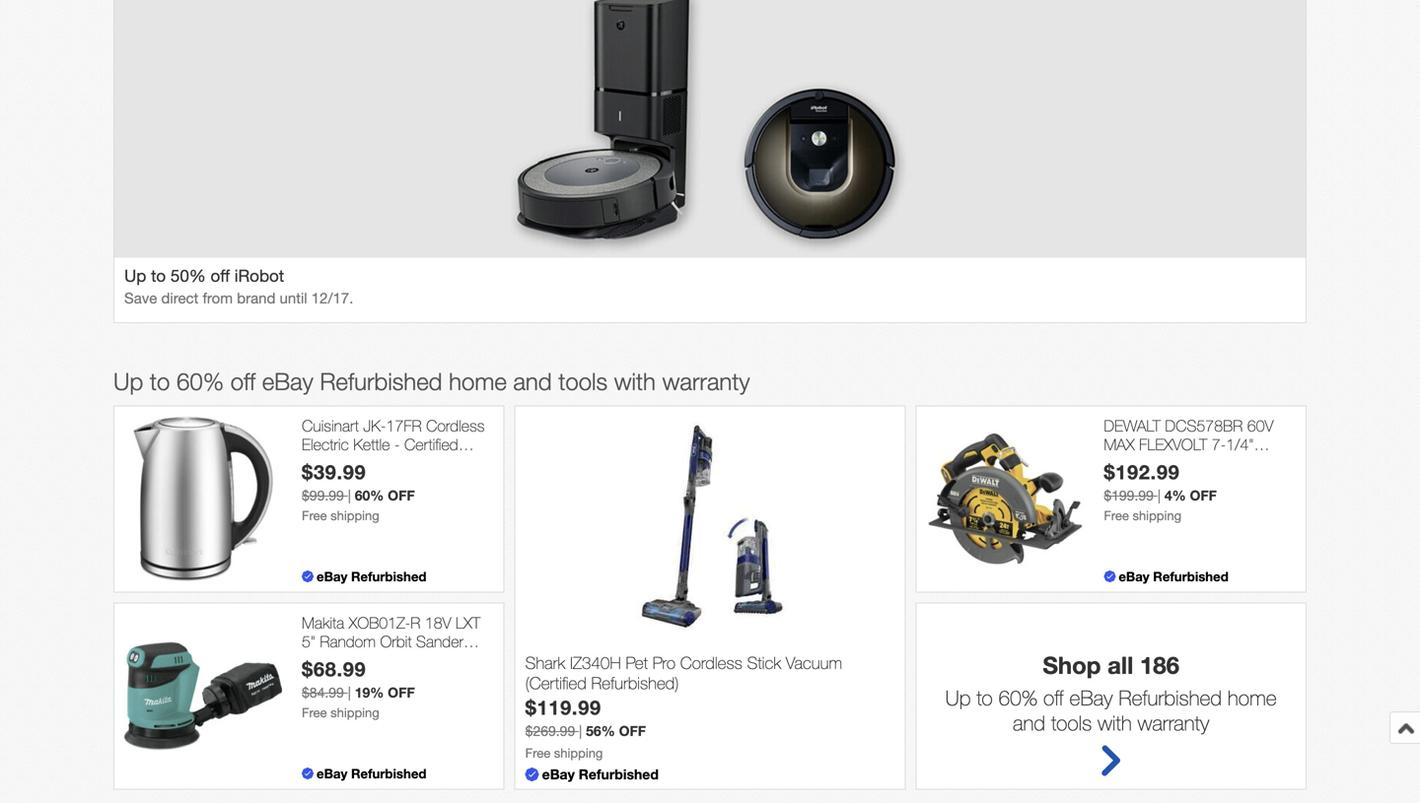 Task type: locate. For each thing, give the bounding box(es) containing it.
to inside 'shop all 186 up to 60% off ebay refurbished home and tools with warranty'
[[977, 686, 993, 711]]

saw
[[1198, 455, 1227, 473]]

| left 19%
[[348, 685, 351, 701]]

7-
[[1212, 436, 1226, 454]]

1 horizontal spatial home
[[1228, 686, 1277, 711]]

shipping for $68.99
[[331, 706, 380, 721]]

1 vertical spatial tools
[[1051, 711, 1092, 736]]

free inside $68.99 $84.99 | 19% off free shipping
[[302, 706, 327, 721]]

home inside 'shop all 186 up to 60% off ebay refurbished home and tools with warranty'
[[1228, 686, 1277, 711]]

up to 50% off irobot save direct from brand until 12/17.
[[124, 266, 353, 307]]

off inside $39.99 $99.99 | 60% off free shipping
[[388, 488, 415, 504]]

irobot
[[235, 266, 284, 285]]

cuisinart
[[302, 417, 359, 435]]

tools
[[559, 368, 608, 395], [1051, 711, 1092, 736]]

free down $99.99
[[302, 508, 327, 524]]

0 vertical spatial up
[[124, 266, 146, 285]]

shipping down 56%
[[554, 746, 603, 761]]

12/17.
[[311, 289, 353, 307]]

pro
[[653, 654, 676, 673]]

ebay down $269.99
[[542, 767, 575, 783]]

free down $84.99
[[302, 706, 327, 721]]

| inside $192.99 $199.99 | 4% off free shipping
[[1158, 488, 1161, 504]]

| right $99.99
[[348, 488, 351, 504]]

shark iz340h pet pro cordless stick vacuum (certified refurbished) $119.99 $269.99 | 56% off free shipping
[[525, 654, 842, 761]]

ebay down $84.99
[[317, 766, 348, 782]]

free inside $39.99 $99.99 | 60% off free shipping
[[302, 508, 327, 524]]

0 vertical spatial 60%
[[177, 368, 224, 395]]

refurbished down 186
[[1119, 686, 1222, 711]]

free inside $192.99 $199.99 | 4% off free shipping
[[1104, 508, 1129, 524]]

ebay for $119.99
[[542, 767, 575, 783]]

refurbished down 56%
[[579, 767, 659, 783]]

free down $269.99
[[525, 746, 551, 761]]

0 horizontal spatial 60%
[[177, 368, 224, 395]]

1 vertical spatial cordless
[[1104, 455, 1163, 473]]

shipping inside $39.99 $99.99 | 60% off free shipping
[[331, 508, 380, 524]]

$39.99
[[302, 460, 366, 484]]

off up from
[[211, 266, 230, 285]]

0 vertical spatial cordless
[[426, 417, 485, 435]]

off
[[211, 266, 230, 285], [231, 368, 256, 395], [388, 488, 415, 504], [1190, 488, 1217, 504], [388, 685, 415, 701], [1044, 686, 1064, 711], [619, 723, 646, 740]]

cordless down up to 60% off ebay refurbished home and tools with warranty
[[426, 417, 485, 435]]

shipping down 19%
[[331, 706, 380, 721]]

1 vertical spatial and
[[1013, 711, 1046, 736]]

to for 50%
[[151, 266, 166, 285]]

60%
[[177, 368, 224, 395], [355, 488, 384, 504], [999, 686, 1038, 711]]

1 vertical spatial up
[[113, 368, 143, 395]]

warranty inside 'shop all 186 up to 60% off ebay refurbished home and tools with warranty'
[[1138, 711, 1210, 736]]

$39.99 $99.99 | 60% off free shipping
[[302, 460, 415, 524]]

17fr
[[386, 417, 422, 435]]

r
[[411, 614, 421, 633]]

off down brand
[[231, 368, 256, 395]]

0 vertical spatial to
[[151, 266, 166, 285]]

2 vertical spatial 60%
[[999, 686, 1038, 711]]

off down cuisinart jk-17fr cordless electric kettle - certified refurbished link at the left
[[388, 488, 415, 504]]

2 horizontal spatial 60%
[[999, 686, 1038, 711]]

ebay refurbished down 56%
[[542, 767, 659, 783]]

free for $39.99
[[302, 508, 327, 524]]

pet
[[626, 654, 648, 673]]

1 horizontal spatial warranty
[[1138, 711, 1210, 736]]

random
[[320, 633, 376, 652]]

| inside $68.99 $84.99 | 19% off free shipping
[[348, 685, 351, 701]]

1 horizontal spatial tools
[[1051, 711, 1092, 736]]

xob01z-
[[349, 614, 411, 633]]

0 vertical spatial and
[[513, 368, 552, 395]]

(certified
[[525, 674, 587, 693]]

shark
[[525, 654, 565, 673]]

shipping down 4%
[[1133, 508, 1182, 524]]

1 vertical spatial 60%
[[355, 488, 384, 504]]

0 vertical spatial tools
[[559, 368, 608, 395]]

certified down the 17fr
[[404, 436, 458, 454]]

1 horizontal spatial 60%
[[355, 488, 384, 504]]

1 horizontal spatial and
[[1013, 711, 1046, 736]]

save
[[124, 289, 157, 307]]

ebay refurbished up xob01z-
[[317, 569, 427, 585]]

off right 56%
[[619, 723, 646, 740]]

ebay up the makita
[[317, 569, 348, 585]]

60% inside $39.99 $99.99 | 60% off free shipping
[[355, 488, 384, 504]]

free
[[302, 508, 327, 524], [1104, 508, 1129, 524], [302, 706, 327, 721], [525, 746, 551, 761]]

$99.99
[[302, 488, 344, 504]]

2 vertical spatial cordless
[[680, 654, 743, 673]]

ebay down "$199.99"
[[1119, 569, 1150, 585]]

off inside "up to 50% off irobot save direct from brand until 12/17."
[[211, 266, 230, 285]]

18v
[[425, 614, 451, 633]]

certified
[[404, 436, 458, 454], [1231, 455, 1285, 473], [374, 652, 428, 671]]

cordless right the pro
[[680, 654, 743, 673]]

2 horizontal spatial cordless
[[1104, 455, 1163, 473]]

ebay for $192.99
[[1119, 569, 1150, 585]]

refurbished up jk-
[[320, 368, 442, 395]]

1/4"
[[1226, 436, 1254, 454]]

electric
[[302, 436, 349, 454]]

$68.99
[[302, 658, 366, 681]]

to for 60%
[[150, 368, 170, 395]]

to inside "up to 50% off irobot save direct from brand until 12/17."
[[151, 266, 166, 285]]

ebay refurbished down 4%
[[1119, 569, 1229, 585]]

|
[[348, 488, 351, 504], [1158, 488, 1161, 504], [348, 685, 351, 701], [579, 723, 582, 740]]

up
[[124, 266, 146, 285], [113, 368, 143, 395], [946, 686, 971, 711]]

refurbished down the only)
[[302, 671, 381, 689]]

shipping inside shark iz340h pet pro cordless stick vacuum (certified refurbished) $119.99 $269.99 | 56% off free shipping
[[554, 746, 603, 761]]

ebay for $68.99
[[317, 766, 348, 782]]

cordless inside shark iz340h pet pro cordless stick vacuum (certified refurbished) $119.99 $269.99 | 56% off free shipping
[[680, 654, 743, 673]]

cordless
[[426, 417, 485, 435], [1104, 455, 1163, 473], [680, 654, 743, 673]]

ebay refurbished for $68.99
[[317, 766, 427, 782]]

1 horizontal spatial with
[[1098, 711, 1132, 736]]

shop all 186 up to 60% off ebay refurbished home and tools with warranty
[[946, 651, 1277, 736]]

dewalt dcs578br 60v max flexvolt 7-1/4" cordless circ saw certified refurbished
[[1104, 417, 1285, 492]]

ebay refurbished down 19%
[[317, 766, 427, 782]]

-
[[394, 436, 400, 454]]

certified inside dewalt dcs578br 60v max flexvolt 7-1/4" cordless circ saw certified refurbished
[[1231, 455, 1285, 473]]

with
[[614, 368, 656, 395], [1098, 711, 1132, 736]]

free down "$199.99"
[[1104, 508, 1129, 524]]

sander
[[416, 633, 464, 652]]

shark iz340h pet pro cordless stick vacuum (certified refurbished) link
[[525, 654, 895, 696]]

ebay down the shop
[[1070, 686, 1113, 711]]

| inside shark iz340h pet pro cordless stick vacuum (certified refurbished) $119.99 $269.99 | 56% off free shipping
[[579, 723, 582, 740]]

until
[[280, 289, 307, 307]]

certified down 1/4"
[[1231, 455, 1285, 473]]

warranty
[[662, 368, 750, 395], [1138, 711, 1210, 736]]

refurbished inside makita xob01z-r 18v lxt 5" random orbit sander (tool only) certified refurbished
[[302, 671, 381, 689]]

0 horizontal spatial and
[[513, 368, 552, 395]]

refurbished down 19%
[[351, 766, 427, 782]]

50%
[[171, 266, 206, 285]]

0 horizontal spatial home
[[449, 368, 507, 395]]

1 vertical spatial home
[[1228, 686, 1277, 711]]

ebay refurbished for $119.99
[[542, 767, 659, 783]]

shipping down $99.99
[[331, 508, 380, 524]]

| left 56%
[[579, 723, 582, 740]]

2 vertical spatial to
[[977, 686, 993, 711]]

stick
[[747, 654, 781, 673]]

cordless down max
[[1104, 455, 1163, 473]]

shipping
[[331, 508, 380, 524], [1133, 508, 1182, 524], [331, 706, 380, 721], [554, 746, 603, 761]]

ebay refurbished
[[317, 569, 427, 585], [1119, 569, 1229, 585], [317, 766, 427, 782], [542, 767, 659, 783]]

60% inside 'shop all 186 up to 60% off ebay refurbished home and tools with warranty'
[[999, 686, 1038, 711]]

0 vertical spatial home
[[449, 368, 507, 395]]

refurbished down electric
[[302, 455, 381, 473]]

0 horizontal spatial warranty
[[662, 368, 750, 395]]

refurbished down circ at the bottom of the page
[[1104, 473, 1183, 492]]

60v
[[1248, 417, 1274, 435]]

up inside "up to 50% off irobot save direct from brand until 12/17."
[[124, 266, 146, 285]]

dewalt
[[1104, 417, 1161, 435]]

shipping inside $192.99 $199.99 | 4% off free shipping
[[1133, 508, 1182, 524]]

max
[[1104, 436, 1135, 454]]

1 vertical spatial to
[[150, 368, 170, 395]]

certified inside cuisinart jk-17fr cordless electric kettle - certified refurbished
[[404, 436, 458, 454]]

up inside 'shop all 186 up to 60% off ebay refurbished home and tools with warranty'
[[946, 686, 971, 711]]

1 vertical spatial with
[[1098, 711, 1132, 736]]

off inside $68.99 $84.99 | 19% off free shipping
[[388, 685, 415, 701]]

refurbished down 4%
[[1153, 569, 1229, 585]]

and
[[513, 368, 552, 395], [1013, 711, 1046, 736]]

5"
[[302, 633, 316, 652]]

1 horizontal spatial cordless
[[680, 654, 743, 673]]

| for $68.99
[[348, 685, 351, 701]]

off right 19%
[[388, 685, 415, 701]]

0 horizontal spatial cordless
[[426, 417, 485, 435]]

refurbished)
[[591, 674, 679, 693]]

off right 4%
[[1190, 488, 1217, 504]]

free for $68.99
[[302, 706, 327, 721]]

refurbished
[[320, 368, 442, 395], [302, 455, 381, 473], [1104, 473, 1183, 492], [351, 569, 427, 585], [1153, 569, 1229, 585], [302, 671, 381, 689], [1119, 686, 1222, 711], [351, 766, 427, 782], [579, 767, 659, 783]]

kettle
[[353, 436, 390, 454]]

off down the shop
[[1044, 686, 1064, 711]]

| inside $39.99 $99.99 | 60% off free shipping
[[348, 488, 351, 504]]

up for up to 50% off irobot save direct from brand until 12/17.
[[124, 266, 146, 285]]

| left 4%
[[1158, 488, 1161, 504]]

ebay
[[262, 368, 313, 395], [317, 569, 348, 585], [1119, 569, 1150, 585], [1070, 686, 1113, 711], [317, 766, 348, 782], [542, 767, 575, 783]]

2 vertical spatial up
[[946, 686, 971, 711]]

0 horizontal spatial with
[[614, 368, 656, 395]]

to
[[151, 266, 166, 285], [150, 368, 170, 395], [977, 686, 993, 711]]

home
[[449, 368, 507, 395], [1228, 686, 1277, 711]]

1 vertical spatial warranty
[[1138, 711, 1210, 736]]

off inside $192.99 $199.99 | 4% off free shipping
[[1190, 488, 1217, 504]]

shipping inside $68.99 $84.99 | 19% off free shipping
[[331, 706, 380, 721]]

186
[[1140, 651, 1180, 680]]

certified down orbit
[[374, 652, 428, 671]]

makita
[[302, 614, 344, 633]]

dcs578br
[[1165, 417, 1243, 435]]



Task type: describe. For each thing, give the bounding box(es) containing it.
tools inside 'shop all 186 up to 60% off ebay refurbished home and tools with warranty'
[[1051, 711, 1092, 736]]

0 horizontal spatial tools
[[559, 368, 608, 395]]

$119.99
[[525, 696, 602, 720]]

makita xob01z-r 18v lxt 5" random orbit sander (tool only) certified refurbished
[[302, 614, 481, 689]]

makita xob01z-r 18v lxt 5" random orbit sander (tool only) certified refurbished link
[[302, 614, 494, 689]]

free for $192.99
[[1104, 508, 1129, 524]]

certified inside makita xob01z-r 18v lxt 5" random orbit sander (tool only) certified refurbished
[[374, 652, 428, 671]]

free inside shark iz340h pet pro cordless stick vacuum (certified refurbished) $119.99 $269.99 | 56% off free shipping
[[525, 746, 551, 761]]

| for $192.99
[[1158, 488, 1161, 504]]

off inside 'shop all 186 up to 60% off ebay refurbished home and tools with warranty'
[[1044, 686, 1064, 711]]

ebay refurbished for $192.99
[[1119, 569, 1229, 585]]

off inside shark iz340h pet pro cordless stick vacuum (certified refurbished) $119.99 $269.99 | 56% off free shipping
[[619, 723, 646, 740]]

4%
[[1165, 488, 1186, 504]]

up to 60% off ebay refurbished home and tools with warranty
[[113, 368, 750, 395]]

| for $39.99
[[348, 488, 351, 504]]

0 vertical spatial with
[[614, 368, 656, 395]]

ebay up cuisinart
[[262, 368, 313, 395]]

refurbished up xob01z-
[[351, 569, 427, 585]]

$192.99
[[1104, 460, 1180, 484]]

brand
[[237, 289, 276, 307]]

refurbished inside dewalt dcs578br 60v max flexvolt 7-1/4" cordless circ saw certified refurbished
[[1104, 473, 1183, 492]]

cordless inside cuisinart jk-17fr cordless electric kettle - certified refurbished
[[426, 417, 485, 435]]

19%
[[355, 685, 384, 701]]

vacuum
[[786, 654, 842, 673]]

from
[[203, 289, 233, 307]]

all
[[1108, 651, 1134, 680]]

$84.99
[[302, 685, 344, 701]]

up for up to 60% off ebay refurbished home and tools with warranty
[[113, 368, 143, 395]]

jk-
[[363, 417, 386, 435]]

ebay for $39.99
[[317, 569, 348, 585]]

orbit
[[380, 633, 412, 652]]

shipping for $39.99
[[331, 508, 380, 524]]

cuisinart jk-17fr cordless electric kettle - certified refurbished link
[[302, 417, 494, 473]]

56%
[[586, 723, 615, 740]]

flexvolt
[[1139, 436, 1208, 454]]

cordless inside dewalt dcs578br 60v max flexvolt 7-1/4" cordless circ saw certified refurbished
[[1104, 455, 1163, 473]]

$269.99
[[525, 723, 575, 740]]

shipping for $192.99
[[1133, 508, 1182, 524]]

refurbished inside cuisinart jk-17fr cordless electric kettle - certified refurbished
[[302, 455, 381, 473]]

$68.99 $84.99 | 19% off free shipping
[[302, 658, 415, 721]]

cuisinart jk-17fr cordless electric kettle - certified refurbished
[[302, 417, 485, 473]]

lxt
[[456, 614, 481, 633]]

circ
[[1167, 455, 1193, 473]]

refurbished inside 'shop all 186 up to 60% off ebay refurbished home and tools with warranty'
[[1119, 686, 1222, 711]]

(tool
[[302, 652, 332, 671]]

ebay inside 'shop all 186 up to 60% off ebay refurbished home and tools with warranty'
[[1070, 686, 1113, 711]]

with inside 'shop all 186 up to 60% off ebay refurbished home and tools with warranty'
[[1098, 711, 1132, 736]]

$192.99 $199.99 | 4% off free shipping
[[1104, 460, 1217, 524]]

$199.99
[[1104, 488, 1154, 504]]

dewalt dcs578br 60v max flexvolt 7-1/4" cordless circ saw certified refurbished link
[[1104, 417, 1296, 492]]

only)
[[336, 652, 370, 671]]

direct
[[161, 289, 199, 307]]

iz340h
[[570, 654, 621, 673]]

0 vertical spatial warranty
[[662, 368, 750, 395]]

ebay refurbished for $39.99
[[317, 569, 427, 585]]

and inside 'shop all 186 up to 60% off ebay refurbished home and tools with warranty'
[[1013, 711, 1046, 736]]

shop
[[1043, 651, 1101, 680]]



Task type: vqa. For each thing, say whether or not it's contained in the screenshot.
japete39 Link
no



